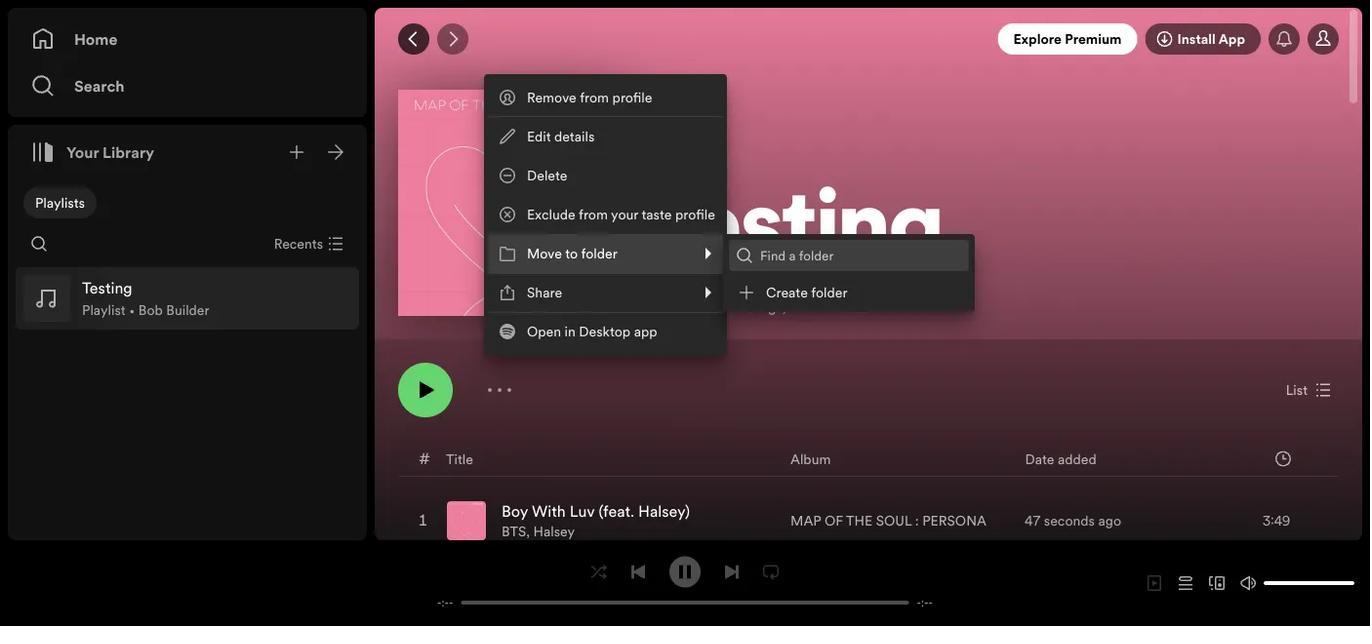 Task type: describe. For each thing, give the bounding box(es) containing it.
bob builder
[[648, 298, 721, 316]]

Recents, List view field
[[258, 228, 355, 260]]

desktop
[[579, 323, 631, 341]]

exclude
[[527, 205, 575, 224]]

1 -:-- from the left
[[437, 596, 453, 610]]

list
[[1286, 381, 1308, 400]]

main element
[[8, 8, 367, 541]]

remove
[[527, 88, 577, 107]]

exclude from your taste profile
[[527, 205, 715, 224]]

halsey)
[[638, 501, 690, 523]]

1 horizontal spatial bob
[[648, 298, 673, 316]]

library
[[103, 142, 154, 163]]

recents
[[274, 235, 323, 253]]

1 horizontal spatial ,
[[782, 298, 786, 316]]

playlist • bob builder
[[82, 301, 209, 320]]

disable repeat image
[[763, 565, 779, 580]]

1 horizontal spatial builder
[[676, 298, 721, 316]]

your library
[[66, 142, 154, 163]]

from for your
[[579, 205, 608, 224]]

title
[[446, 450, 473, 468]]

1 - from the left
[[437, 596, 442, 610]]

testing grid
[[376, 441, 1361, 604]]

explore premium
[[1013, 30, 1122, 48]]

none search field search in your library
[[23, 228, 55, 260]]

create
[[766, 283, 808, 302]]

exclude from your taste profile button
[[488, 195, 723, 234]]

47
[[1025, 512, 1041, 530]]

open
[[527, 323, 561, 341]]

list item inside main element
[[16, 267, 359, 330]]

min
[[801, 298, 823, 316]]

testing button
[[648, 177, 1339, 290]]

menu containing remove from profile
[[484, 74, 975, 355]]

explore premium button
[[998, 23, 1137, 55]]

map
[[790, 512, 821, 530]]

choose
[[462, 226, 516, 247]]

playlist
[[82, 301, 126, 320]]

open in desktop app button
[[488, 312, 723, 351]]

home link
[[31, 20, 344, 59]]

your library button
[[23, 133, 162, 172]]

seconds
[[1044, 512, 1095, 530]]

2 - from the left
[[449, 596, 453, 610]]

remove from profile button
[[488, 78, 723, 117]]

delete
[[527, 166, 567, 185]]

3 - from the left
[[917, 596, 921, 610]]

bob inside 'group'
[[138, 301, 163, 320]]

create folder
[[766, 283, 848, 302]]

52
[[827, 298, 843, 316]]

your
[[66, 142, 99, 163]]

search link
[[31, 66, 344, 105]]

testing image
[[398, 90, 625, 316]]

album
[[790, 450, 831, 468]]

# row
[[399, 442, 1338, 477]]

in
[[565, 323, 576, 341]]

your
[[611, 205, 638, 224]]

photo
[[520, 226, 561, 247]]

edit details
[[527, 127, 595, 146]]

details
[[554, 127, 595, 146]]

bts
[[502, 523, 526, 541]]

duration element
[[1275, 451, 1291, 467]]

search
[[74, 75, 125, 97]]

date
[[1025, 450, 1054, 468]]

playlists
[[35, 194, 85, 212]]

2 -:-- from the left
[[917, 596, 933, 610]]

edit
[[527, 127, 551, 146]]

boy with luv (feat. halsey) link
[[502, 501, 690, 523]]

date added
[[1025, 450, 1097, 468]]

testing
[[648, 185, 943, 279]]

7
[[790, 298, 797, 316]]

group inside main element
[[16, 267, 359, 330]]

search in your library image
[[31, 236, 47, 252]]

boy with luv (feat. halsey) bts , halsey
[[502, 501, 690, 541]]

edit details button
[[488, 117, 723, 156]]

bts link
[[502, 523, 526, 541]]

4 - from the left
[[929, 596, 933, 610]]

to
[[565, 244, 578, 263]]



Task type: vqa. For each thing, say whether or not it's contained in the screenshot.
Bob
yes



Task type: locate. For each thing, give the bounding box(es) containing it.
1 vertical spatial ,
[[526, 523, 530, 541]]

0 vertical spatial from
[[580, 88, 609, 107]]

folder
[[581, 244, 618, 263], [811, 283, 848, 302]]

share button
[[488, 273, 723, 312]]

builder right •
[[166, 301, 209, 320]]

Playlists checkbox
[[23, 187, 97, 219]]

none search field down playlists
[[23, 228, 55, 260]]

none search field inside main element
[[23, 228, 55, 260]]

1 horizontal spatial profile
[[675, 205, 715, 224]]

0 horizontal spatial none search field
[[23, 228, 55, 260]]

boy
[[502, 501, 528, 523]]

added
[[1058, 450, 1097, 468]]

install
[[1177, 30, 1216, 48]]

builder
[[676, 298, 721, 316], [166, 301, 209, 320]]

#
[[419, 448, 430, 470]]

remove from profile
[[527, 88, 652, 107]]

Find a folder field
[[729, 240, 969, 271]]

profile
[[612, 88, 652, 107], [675, 205, 715, 224]]

move to folder button
[[488, 234, 723, 273]]

0 horizontal spatial profile
[[612, 88, 652, 107]]

0 horizontal spatial builder
[[166, 301, 209, 320]]

previous image
[[630, 565, 646, 580]]

top bar and user menu element
[[375, 8, 1362, 70]]

volume high image
[[1240, 576, 1256, 591]]

what's new image
[[1276, 31, 1292, 47]]

sec
[[846, 298, 867, 316]]

move to folder
[[527, 244, 618, 263]]

bob
[[648, 298, 673, 316], [138, 301, 163, 320]]

premium
[[1065, 30, 1122, 48]]

0 vertical spatial folder
[[581, 244, 618, 263]]

1 horizontal spatial folder
[[811, 283, 848, 302]]

•
[[129, 301, 135, 320]]

explore
[[1013, 30, 1062, 48]]

pause image
[[677, 565, 693, 580]]

bob builder link
[[648, 298, 721, 316]]

47 seconds ago
[[1025, 512, 1121, 530]]

list item
[[16, 267, 359, 330]]

luv
[[570, 501, 595, 523]]

taste
[[642, 205, 672, 224]]

profile up edit details button
[[612, 88, 652, 107]]

app
[[634, 323, 657, 341]]

player controls element
[[414, 557, 956, 610]]

menu
[[484, 74, 975, 355]]

2 :- from the left
[[921, 596, 929, 610]]

delete button
[[488, 156, 723, 195]]

2 songs , 7 min 52 sec
[[735, 298, 867, 316]]

builder inside main element
[[166, 301, 209, 320]]

, inside boy with luv (feat. halsey) bts , halsey
[[526, 523, 530, 541]]

map of the soul : persona
[[790, 512, 987, 530]]

1 vertical spatial folder
[[811, 283, 848, 302]]

List button
[[1278, 375, 1339, 406]]

the
[[846, 512, 873, 530]]

1 :- from the left
[[441, 596, 449, 610]]

0 horizontal spatial :-
[[441, 596, 449, 610]]

install app link
[[1145, 23, 1261, 55]]

folder inside move to folder dropdown button
[[581, 244, 618, 263]]

from for profile
[[580, 88, 609, 107]]

None search field
[[23, 228, 55, 260], [729, 240, 969, 271]]

boy with luv (feat. halsey) cell
[[447, 495, 698, 547]]

0 horizontal spatial -:--
[[437, 596, 453, 610]]

1 horizontal spatial :-
[[921, 596, 929, 610]]

, left halsey
[[526, 523, 530, 541]]

open in desktop app
[[527, 323, 657, 341]]

choose photo
[[462, 226, 561, 247]]

persona
[[922, 512, 987, 530]]

halsey
[[533, 523, 575, 541]]

of
[[825, 512, 843, 530]]

1 vertical spatial from
[[579, 205, 608, 224]]

0 horizontal spatial folder
[[581, 244, 618, 263]]

move
[[527, 244, 562, 263]]

-
[[437, 596, 442, 610], [449, 596, 453, 610], [917, 596, 921, 610], [929, 596, 933, 610]]

1 horizontal spatial -:--
[[917, 596, 933, 610]]

next image
[[724, 565, 740, 580]]

soul
[[876, 512, 912, 530]]

group containing playlist
[[16, 267, 359, 330]]

from left your
[[579, 205, 608, 224]]

app
[[1219, 30, 1245, 48]]

connect to a device image
[[1209, 576, 1225, 591]]

songs
[[747, 298, 782, 316]]

1 horizontal spatial none search field
[[729, 240, 969, 271]]

,
[[782, 298, 786, 316], [526, 523, 530, 541]]

home
[[74, 28, 118, 50]]

0 horizontal spatial ,
[[526, 523, 530, 541]]

:-
[[441, 596, 449, 610], [921, 596, 929, 610]]

install app
[[1177, 30, 1245, 48]]

with
[[532, 501, 566, 523]]

from up edit details button
[[580, 88, 609, 107]]

from
[[580, 88, 609, 107], [579, 205, 608, 224]]

duration image
[[1275, 451, 1291, 467]]

0 vertical spatial profile
[[612, 88, 652, 107]]

(feat.
[[599, 501, 634, 523]]

halsey link
[[533, 523, 575, 541]]

none search field find a folder
[[729, 240, 969, 271]]

:
[[915, 512, 919, 530]]

create folder button
[[727, 273, 971, 312]]

0 vertical spatial ,
[[782, 298, 786, 316]]

3:49
[[1263, 512, 1290, 530]]

2
[[735, 298, 743, 316]]

map of the soul : persona link
[[790, 512, 987, 530]]

folder inside create folder button
[[811, 283, 848, 302]]

ago
[[1098, 512, 1121, 530]]

enable shuffle image
[[591, 565, 607, 580]]

Disable repeat checkbox
[[755, 557, 787, 588]]

choose photo button
[[398, 90, 625, 316]]

, left 7 in the right of the page
[[782, 298, 786, 316]]

3:49 cell
[[1214, 495, 1321, 547]]

group
[[16, 267, 359, 330]]

bob right •
[[138, 301, 163, 320]]

go forward image
[[445, 31, 461, 47]]

share
[[527, 283, 562, 302]]

go back image
[[406, 31, 422, 47]]

profile right taste
[[675, 205, 715, 224]]

0 horizontal spatial bob
[[138, 301, 163, 320]]

1 vertical spatial profile
[[675, 205, 715, 224]]

# column header
[[419, 442, 430, 476]]

-:--
[[437, 596, 453, 610], [917, 596, 933, 610]]

bob up app on the left bottom
[[648, 298, 673, 316]]

builder left the 2 on the right of page
[[676, 298, 721, 316]]

list item containing playlist
[[16, 267, 359, 330]]

none search field up create folder button
[[729, 240, 969, 271]]



